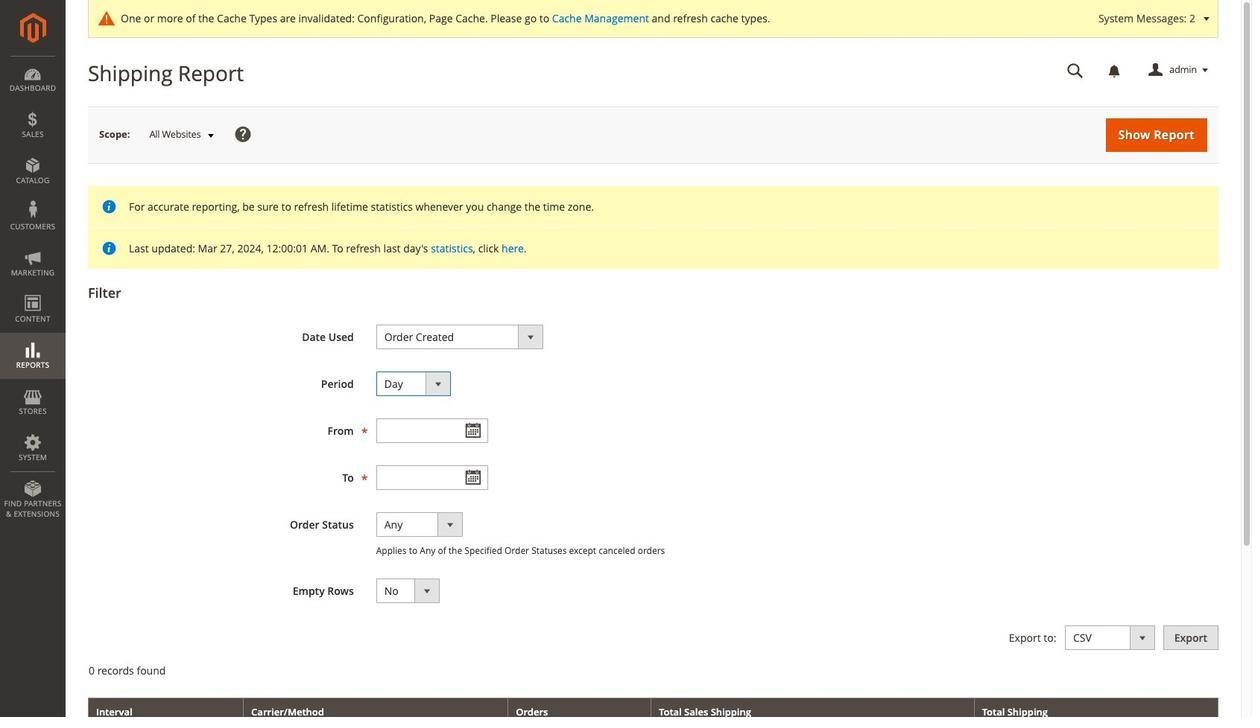 Task type: locate. For each thing, give the bounding box(es) containing it.
magento admin panel image
[[20, 13, 46, 43]]

menu bar
[[0, 56, 66, 527]]

None text field
[[1057, 57, 1094, 83], [376, 419, 488, 443], [1057, 57, 1094, 83], [376, 419, 488, 443]]

None text field
[[376, 466, 488, 490]]



Task type: vqa. For each thing, say whether or not it's contained in the screenshot.
"menu"
no



